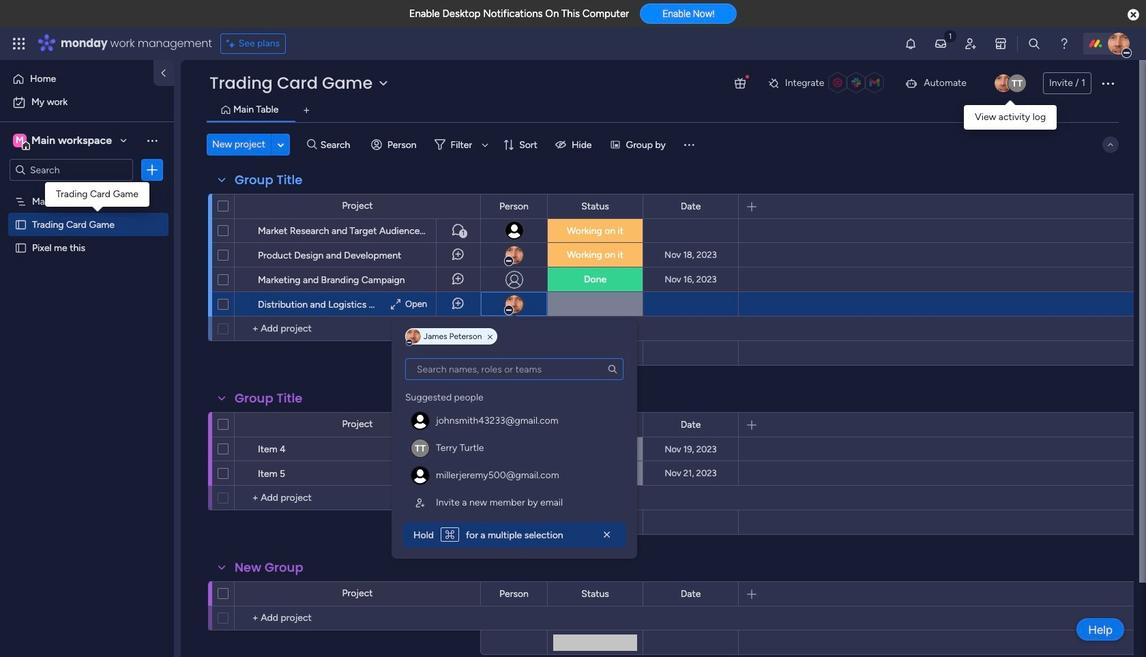 Task type: describe. For each thing, give the bounding box(es) containing it.
Search field
[[317, 135, 358, 154]]

select product image
[[12, 37, 26, 51]]

0 vertical spatial options image
[[1100, 75, 1117, 91]]

1 vertical spatial option
[[8, 91, 166, 113]]

james peterson image down dapulse close image
[[1109, 33, 1130, 55]]

help image
[[1058, 37, 1072, 51]]

1 horizontal spatial list box
[[403, 358, 627, 517]]

update feed image
[[934, 37, 948, 51]]

suggested people row
[[405, 386, 484, 405]]

1 options image from the top
[[190, 213, 201, 247]]

arrow down image
[[477, 137, 494, 153]]

collapse image
[[1106, 139, 1117, 150]]

0 horizontal spatial options image
[[145, 163, 159, 177]]

workspace options image
[[145, 134, 159, 147]]

dapulse close image
[[1128, 8, 1140, 22]]

workspace image
[[13, 133, 27, 148]]

4 options image from the top
[[190, 287, 201, 321]]

Search in workspace field
[[29, 162, 114, 178]]

4 [object object] element from the top
[[405, 489, 624, 517]]

workspace selection element
[[13, 132, 114, 150]]

close image
[[601, 528, 614, 542]]

1 [object object] element from the top
[[405, 408, 624, 435]]

1 + add project text field from the top
[[242, 321, 474, 337]]

james peterson image down the monday marketplace image
[[995, 74, 1013, 92]]

monday marketplace image
[[995, 37, 1008, 51]]

search everything image
[[1028, 37, 1042, 51]]

1 public board image from the top
[[14, 218, 27, 231]]



Task type: locate. For each thing, give the bounding box(es) containing it.
invite members image
[[965, 37, 978, 51]]

1 vertical spatial + add project text field
[[242, 610, 474, 627]]

2 public board image from the top
[[14, 241, 27, 254]]

3 options image from the top
[[190, 262, 201, 297]]

None field
[[231, 171, 306, 189], [496, 199, 532, 214], [578, 199, 613, 214], [678, 199, 705, 214], [231, 390, 306, 408], [496, 417, 532, 432], [678, 417, 705, 432], [231, 559, 307, 577], [496, 587, 532, 602], [578, 587, 613, 602], [678, 587, 705, 602], [231, 171, 306, 189], [496, 199, 532, 214], [578, 199, 613, 214], [678, 199, 705, 214], [231, 390, 306, 408], [496, 417, 532, 432], [678, 417, 705, 432], [231, 559, 307, 577], [496, 587, 532, 602], [578, 587, 613, 602], [678, 587, 705, 602]]

Search for content search field
[[405, 358, 624, 380]]

1 vertical spatial public board image
[[14, 241, 27, 254]]

menu image
[[683, 138, 696, 152]]

1 vertical spatial options image
[[145, 163, 159, 177]]

angle down image
[[278, 140, 284, 150]]

dialog
[[392, 320, 638, 559]]

options image
[[1100, 75, 1117, 91], [145, 163, 159, 177]]

tab list
[[207, 100, 1119, 122]]

search image
[[608, 364, 618, 375]]

0 horizontal spatial list box
[[0, 187, 174, 443]]

add view image
[[304, 105, 310, 116]]

options image up collapse image
[[1100, 75, 1117, 91]]

james peterson image up the 'suggested people' row at the left bottom
[[406, 329, 421, 344]]

see plans image
[[226, 36, 239, 51]]

2 options image from the top
[[190, 238, 201, 272]]

option
[[8, 68, 145, 90], [8, 91, 166, 113], [0, 189, 174, 191]]

dapulse x slim image
[[488, 333, 493, 341]]

0 vertical spatial option
[[8, 68, 145, 90]]

public board image
[[14, 218, 27, 231], [14, 241, 27, 254]]

6 options image from the top
[[190, 456, 201, 490]]

[object object] element
[[405, 408, 624, 435], [405, 435, 624, 462], [405, 462, 624, 489], [405, 489, 624, 517]]

tab
[[296, 100, 318, 122]]

notifications image
[[904, 37, 918, 51]]

2 + add project text field from the top
[[242, 610, 474, 627]]

list box
[[0, 187, 174, 443], [403, 358, 627, 517]]

5 options image from the top
[[190, 432, 201, 466]]

v2 search image
[[307, 137, 317, 152]]

james peterson image
[[1109, 33, 1130, 55], [995, 74, 1013, 92], [504, 294, 525, 314], [406, 329, 421, 344]]

2 [object object] element from the top
[[405, 435, 624, 462]]

1 horizontal spatial options image
[[1100, 75, 1117, 91]]

3 [object object] element from the top
[[405, 462, 624, 489]]

0 vertical spatial + add project text field
[[242, 321, 474, 337]]

0 vertical spatial public board image
[[14, 218, 27, 231]]

+ Add project text field
[[242, 321, 474, 337], [242, 610, 474, 627]]

1 image
[[945, 28, 957, 43]]

None search field
[[405, 358, 624, 380]]

options image
[[190, 213, 201, 247], [190, 238, 201, 272], [190, 262, 201, 297], [190, 287, 201, 321], [190, 432, 201, 466], [190, 456, 201, 490]]

2 vertical spatial option
[[0, 189, 174, 191]]

tree grid
[[405, 386, 624, 517]]

options image down workspace options image
[[145, 163, 159, 177]]

terry turtle image
[[1009, 74, 1027, 92]]

+ Add project text field
[[242, 490, 474, 506]]

alert
[[403, 522, 627, 548]]

james peterson image up search for content search field
[[504, 294, 525, 314]]



Task type: vqa. For each thing, say whether or not it's contained in the screenshot.
Options icon
yes



